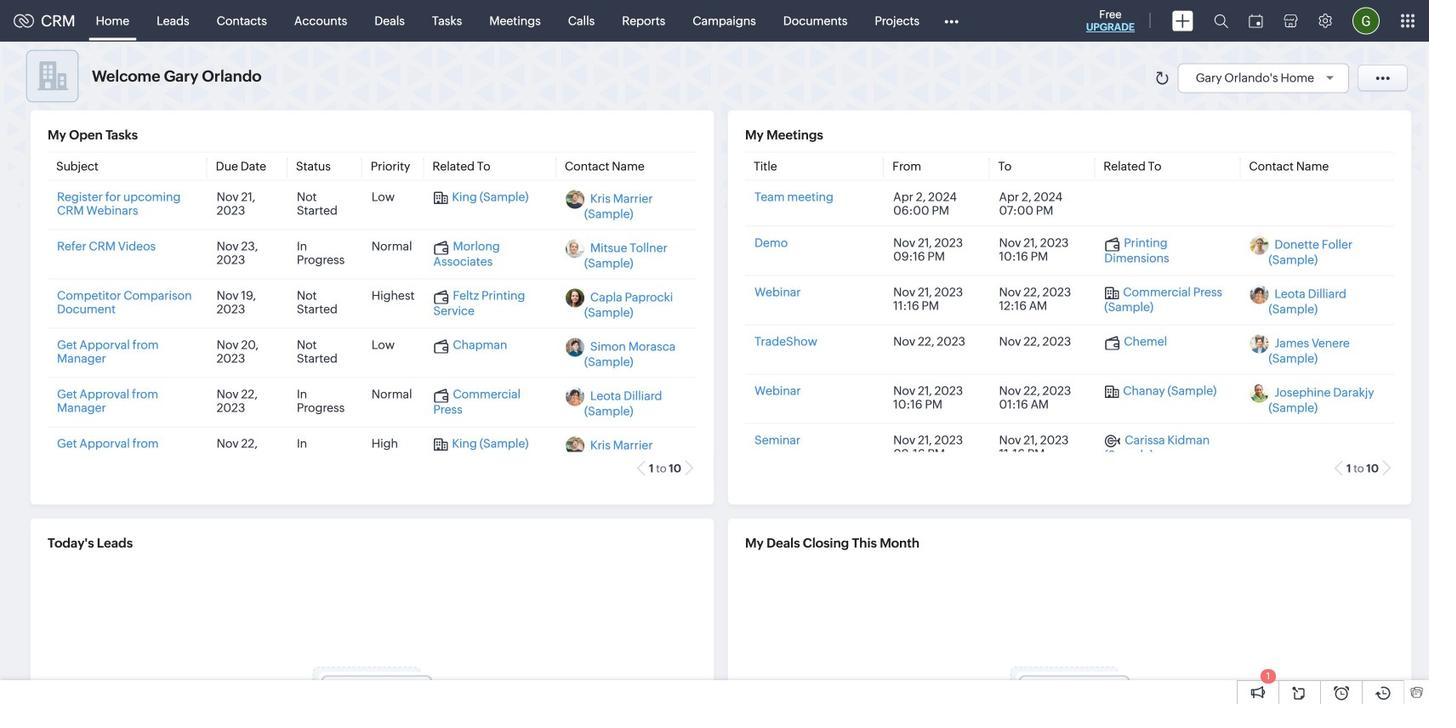 Task type: locate. For each thing, give the bounding box(es) containing it.
search image
[[1214, 14, 1229, 28]]

profile image
[[1353, 7, 1380, 34]]

calendar image
[[1249, 14, 1263, 28]]

create menu image
[[1172, 11, 1194, 31]]



Task type: vqa. For each thing, say whether or not it's contained in the screenshot.
Calendar image
yes



Task type: describe. For each thing, give the bounding box(es) containing it.
search element
[[1204, 0, 1239, 42]]

logo image
[[14, 14, 34, 28]]

Other Modules field
[[933, 7, 970, 34]]

profile element
[[1343, 0, 1390, 41]]

create menu element
[[1162, 0, 1204, 41]]



